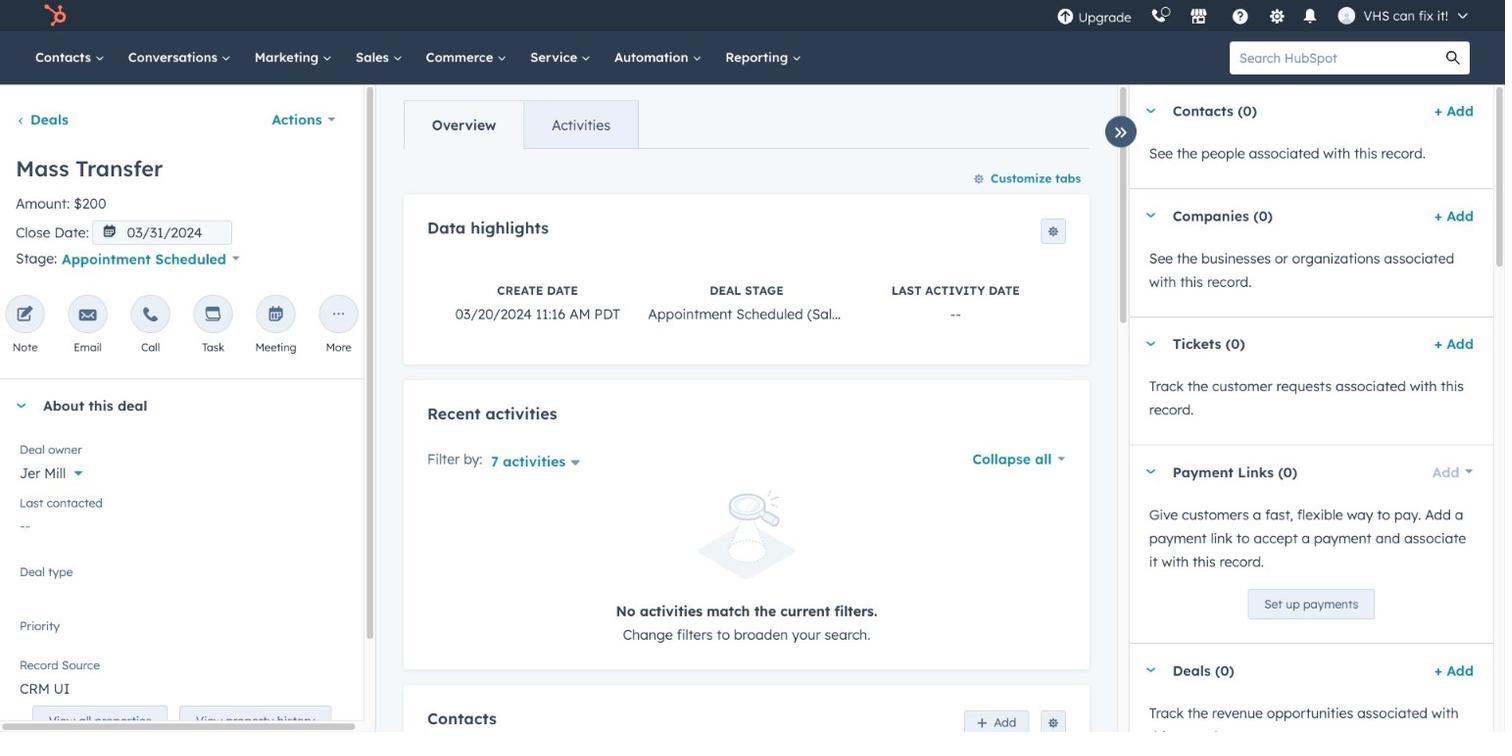 Task type: locate. For each thing, give the bounding box(es) containing it.
navigation
[[404, 100, 639, 149]]

note image
[[16, 307, 34, 325]]

caret image
[[1146, 108, 1158, 113], [1146, 213, 1158, 218], [1146, 341, 1158, 346], [16, 403, 27, 408], [1146, 469, 1158, 474]]

alert
[[427, 490, 1067, 646]]

email image
[[79, 307, 97, 325]]

menu
[[1048, 0, 1482, 31]]

caret image
[[1146, 668, 1158, 673]]



Task type: vqa. For each thing, say whether or not it's contained in the screenshot.
left dashboard
no



Task type: describe. For each thing, give the bounding box(es) containing it.
marketplaces image
[[1191, 9, 1208, 26]]

-- text field
[[20, 508, 344, 539]]

meeting image
[[267, 307, 285, 325]]

Search HubSpot search field
[[1230, 41, 1437, 75]]

more image
[[330, 307, 348, 325]]

task image
[[204, 307, 222, 325]]

call image
[[142, 307, 159, 325]]

jacob simon image
[[1339, 7, 1356, 25]]

MM/DD/YYYY text field
[[93, 220, 232, 245]]



